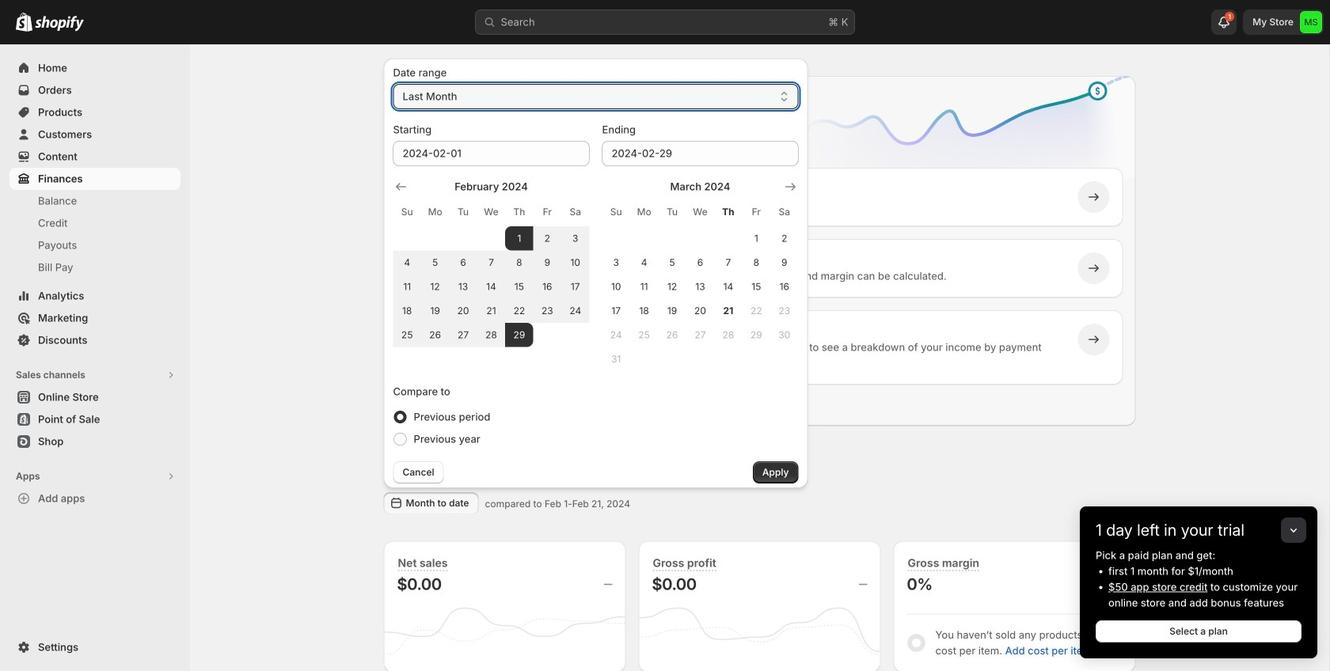 Task type: describe. For each thing, give the bounding box(es) containing it.
2 grid from the left
[[602, 179, 799, 372]]

friday element for saturday element related to thursday element for 1st sunday element from right's wednesday element
[[743, 198, 771, 227]]

my store image
[[1301, 11, 1323, 33]]

monday element for second sunday element from right
[[421, 198, 449, 227]]

tuesday element for monday element related to second sunday element from right
[[449, 198, 477, 227]]

wednesday element for second sunday element from right
[[477, 198, 506, 227]]

tuesday element for monday element for 1st sunday element from right
[[659, 198, 687, 227]]

1 grid from the left
[[393, 179, 590, 347]]



Task type: vqa. For each thing, say whether or not it's contained in the screenshot.
the left THE TUESDAY element
yes



Task type: locate. For each thing, give the bounding box(es) containing it.
saturday element for wednesday element for second sunday element from right's thursday element
[[562, 198, 590, 227]]

2 sunday element from the left
[[602, 198, 630, 227]]

friday element
[[534, 198, 562, 227], [743, 198, 771, 227]]

1 thursday element from the left
[[506, 198, 534, 227]]

tuesday element
[[449, 198, 477, 227], [659, 198, 687, 227]]

friday element for saturday element for wednesday element for second sunday element from right's thursday element
[[534, 198, 562, 227]]

0 horizontal spatial shopify image
[[16, 12, 32, 31]]

0 horizontal spatial grid
[[393, 179, 590, 347]]

2 saturday element from the left
[[771, 198, 799, 227]]

1 friday element from the left
[[534, 198, 562, 227]]

1 horizontal spatial friday element
[[743, 198, 771, 227]]

0 horizontal spatial thursday element
[[506, 198, 534, 227]]

1 horizontal spatial tuesday element
[[659, 198, 687, 227]]

0 horizontal spatial friday element
[[534, 198, 562, 227]]

sunday element
[[393, 198, 421, 227], [602, 198, 630, 227]]

thursday element
[[506, 198, 534, 227], [715, 198, 743, 227]]

wednesday element for 1st sunday element from right
[[687, 198, 715, 227]]

set up shopify payments image
[[418, 332, 434, 348]]

select a plan image
[[418, 189, 434, 205]]

1 horizontal spatial shopify image
[[35, 16, 84, 31]]

0 horizontal spatial sunday element
[[393, 198, 421, 227]]

thursday element for 1st sunday element from right's wednesday element
[[715, 198, 743, 227]]

monday element
[[421, 198, 449, 227], [630, 198, 659, 227]]

0 horizontal spatial tuesday element
[[449, 198, 477, 227]]

1 wednesday element from the left
[[477, 198, 506, 227]]

thursday element for wednesday element for second sunday element from right
[[506, 198, 534, 227]]

line chart image
[[777, 73, 1140, 203]]

saturday element for thursday element for 1st sunday element from right's wednesday element
[[771, 198, 799, 227]]

1 saturday element from the left
[[562, 198, 590, 227]]

saturday element
[[562, 198, 590, 227], [771, 198, 799, 227]]

2 friday element from the left
[[743, 198, 771, 227]]

2 monday element from the left
[[630, 198, 659, 227]]

1 tuesday element from the left
[[449, 198, 477, 227]]

1 horizontal spatial grid
[[602, 179, 799, 372]]

shopify image
[[16, 12, 32, 31], [35, 16, 84, 31]]

2 thursday element from the left
[[715, 198, 743, 227]]

monday element for 1st sunday element from right
[[630, 198, 659, 227]]

0 horizontal spatial monday element
[[421, 198, 449, 227]]

wednesday element
[[477, 198, 506, 227], [687, 198, 715, 227]]

1 horizontal spatial monday element
[[630, 198, 659, 227]]

1 monday element from the left
[[421, 198, 449, 227]]

None text field
[[393, 141, 590, 166], [602, 141, 799, 166], [393, 141, 590, 166], [602, 141, 799, 166]]

1 horizontal spatial saturday element
[[771, 198, 799, 227]]

1 sunday element from the left
[[393, 198, 421, 227]]

2 tuesday element from the left
[[659, 198, 687, 227]]

1 horizontal spatial sunday element
[[602, 198, 630, 227]]

1 horizontal spatial thursday element
[[715, 198, 743, 227]]

grid
[[393, 179, 590, 347], [602, 179, 799, 372]]

0 horizontal spatial saturday element
[[562, 198, 590, 227]]

add your first product image
[[418, 261, 434, 276]]

1 horizontal spatial wednesday element
[[687, 198, 715, 227]]

2 wednesday element from the left
[[687, 198, 715, 227]]

0 horizontal spatial wednesday element
[[477, 198, 506, 227]]



